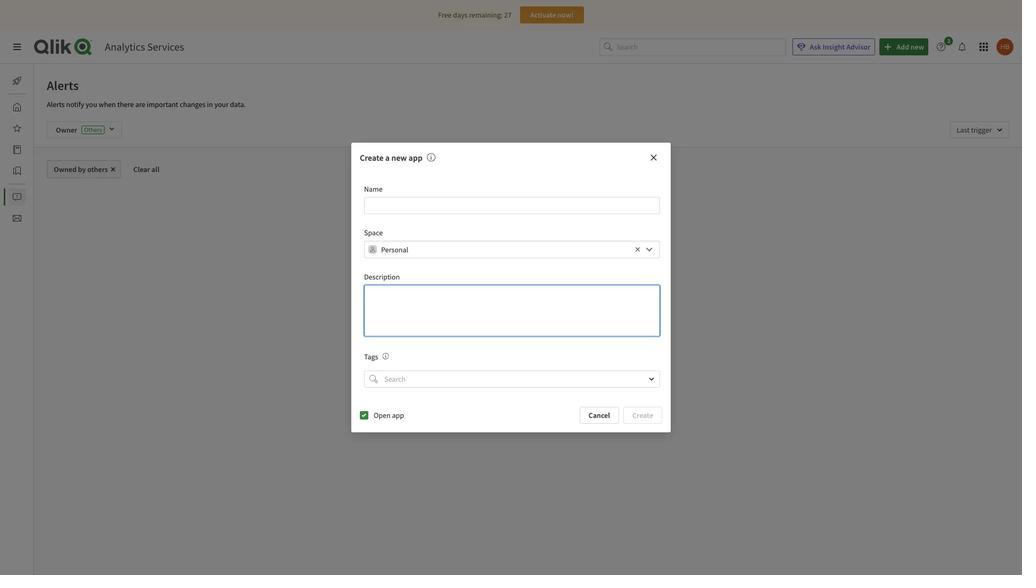 Task type: locate. For each thing, give the bounding box(es) containing it.
alerts
[[47, 77, 79, 93], [47, 100, 65, 109]]

1 vertical spatial create
[[633, 411, 653, 420]]

create inside button
[[633, 411, 653, 420]]

create a new app
[[360, 152, 423, 163]]

alerts left notify
[[47, 100, 65, 109]]

ask
[[810, 42, 822, 52]]

1 vertical spatial app
[[392, 411, 404, 420]]

notify
[[66, 100, 84, 109]]

when
[[99, 100, 116, 109]]

2 alerts from the top
[[47, 100, 65, 109]]

in
[[207, 100, 213, 109]]

0 vertical spatial create
[[360, 152, 384, 163]]

Description text field
[[364, 285, 660, 337]]

are
[[135, 100, 145, 109]]

results
[[517, 277, 541, 288]]

filters region
[[34, 113, 1023, 147]]

alerts up notify
[[47, 77, 79, 93]]

clear
[[133, 165, 150, 174]]

1 horizontal spatial create
[[633, 411, 653, 420]]

ask insight advisor button
[[793, 38, 876, 55]]

cancel
[[589, 411, 610, 420]]

changes
[[180, 100, 206, 109]]

activate
[[531, 10, 556, 20]]

data.
[[230, 100, 246, 109]]

create for create
[[633, 411, 653, 420]]

create for create a new app
[[360, 152, 384, 163]]

0 horizontal spatial create
[[360, 152, 384, 163]]

advisor
[[847, 42, 871, 52]]

app right 'new' at the top of page
[[409, 152, 423, 163]]

tags
[[364, 352, 378, 362]]

1 alerts from the top
[[47, 77, 79, 93]]

open image
[[649, 376, 655, 382]]

owned by others
[[54, 165, 108, 174]]

free days remaining: 27
[[438, 10, 512, 20]]

create down open icon
[[633, 411, 653, 420]]

space
[[364, 228, 383, 238]]

searchbar element
[[600, 38, 786, 56]]

27
[[504, 10, 512, 20]]

services
[[147, 40, 184, 54]]

1 vertical spatial alerts
[[47, 100, 65, 109]]

your
[[214, 100, 229, 109]]

create left a
[[360, 152, 384, 163]]

app right open
[[392, 411, 404, 420]]

now!
[[558, 10, 574, 20]]

home
[[34, 102, 53, 112]]

alerts image
[[13, 193, 21, 201]]

search element
[[370, 375, 378, 383]]

activate now!
[[531, 10, 574, 20]]

0 vertical spatial app
[[409, 152, 423, 163]]

owned
[[54, 165, 77, 174]]

analytics services element
[[105, 40, 184, 54]]

description
[[364, 272, 400, 282]]

0 vertical spatial alerts
[[47, 77, 79, 93]]

by
[[78, 165, 86, 174]]

activate now! link
[[520, 6, 584, 23]]

app
[[409, 152, 423, 163], [392, 411, 404, 420]]

navigation pane element
[[0, 68, 58, 231]]

create
[[360, 152, 384, 163], [633, 411, 653, 420]]

clear all button
[[125, 160, 168, 178]]



Task type: vqa. For each thing, say whether or not it's contained in the screenshot.
Demo for Demo App - SAP Procurement Data last loaded: Oct 12, 2020, 4:05 PM Procurement application from a global holding company. The daughter companies are active in electronic products and automotive to Chemicals and Pharmaceutical etc. The data comes from a SAP BW system.
no



Task type: describe. For each thing, give the bounding box(es) containing it.
open
[[374, 411, 391, 420]]

remaining:
[[469, 10, 503, 20]]

create a new app dialog
[[352, 143, 671, 432]]

Search text field
[[382, 371, 640, 388]]

Name text field
[[364, 197, 660, 214]]

no
[[505, 277, 515, 288]]

all
[[152, 165, 159, 174]]

alerts for alerts notify you when there are important changes in your data.
[[47, 100, 65, 109]]

important
[[147, 100, 178, 109]]

owned by others button
[[47, 160, 121, 178]]

others
[[87, 165, 108, 174]]

no results found
[[505, 277, 565, 288]]

catalog link
[[9, 141, 58, 158]]

insight
[[823, 42, 845, 52]]

1 horizontal spatial app
[[409, 152, 423, 163]]

search image
[[370, 375, 378, 383]]

create button
[[624, 407, 663, 424]]

home link
[[9, 99, 53, 116]]

collections image
[[13, 167, 21, 175]]

a
[[385, 152, 390, 163]]

open sidebar menu image
[[13, 43, 21, 51]]

analytics services
[[105, 40, 184, 54]]

ask insight advisor
[[810, 42, 871, 52]]

Space text field
[[381, 241, 633, 258]]

0 horizontal spatial app
[[392, 411, 404, 420]]

clear all
[[133, 165, 159, 174]]

there
[[117, 100, 134, 109]]

you
[[86, 100, 97, 109]]

start typing a tag name. select an existing tag or create a new tag by pressing enter or comma. press backspace to remove a tag. image
[[383, 353, 389, 359]]

open app
[[374, 411, 404, 420]]

new
[[392, 152, 407, 163]]

subscriptions image
[[13, 214, 21, 223]]

free
[[438, 10, 452, 20]]

name
[[364, 184, 383, 194]]

Search text field
[[617, 38, 786, 56]]

found
[[543, 277, 565, 288]]

days
[[453, 10, 468, 20]]

analytics
[[105, 40, 145, 54]]

favorites image
[[13, 124, 21, 133]]

last trigger image
[[950, 121, 1010, 138]]

start typing a tag name. select an existing tag or create a new tag by pressing enter or comma. press backspace to remove a tag. tooltip
[[378, 352, 389, 362]]

catalog
[[34, 145, 58, 154]]

cancel button
[[580, 407, 619, 424]]

alerts for alerts
[[47, 77, 79, 93]]

alerts notify you when there are important changes in your data.
[[47, 100, 246, 109]]



